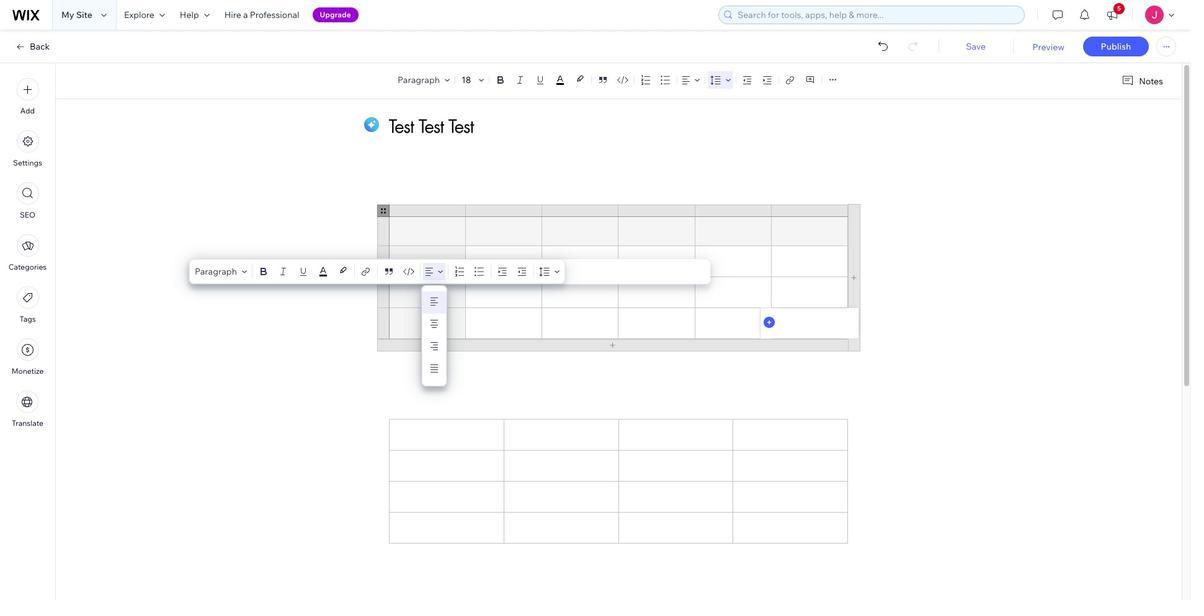 Task type: describe. For each thing, give the bounding box(es) containing it.
help button
[[172, 0, 217, 30]]

hire a professional link
[[217, 0, 307, 30]]

publish button
[[1083, 37, 1149, 56]]

hire a professional
[[224, 9, 299, 20]]

notes button
[[1117, 73, 1167, 89]]

5 button
[[1099, 0, 1126, 30]]

categories
[[9, 262, 47, 272]]

1 vertical spatial paragraph
[[195, 266, 237, 277]]

explore
[[124, 9, 154, 20]]

notes
[[1139, 75, 1163, 87]]

menu containing add
[[0, 71, 55, 436]]

upgrade button
[[312, 7, 358, 22]]

back button
[[15, 41, 50, 52]]

my site
[[61, 9, 92, 20]]

professional
[[250, 9, 299, 20]]

tags button
[[16, 287, 39, 324]]

my
[[61, 9, 74, 20]]

back
[[30, 41, 50, 52]]

1 horizontal spatial paragraph
[[398, 74, 440, 86]]



Task type: locate. For each thing, give the bounding box(es) containing it.
settings
[[13, 158, 42, 168]]

preview button
[[1033, 42, 1065, 53]]

small plus button
[[764, 317, 775, 328]]

paragraph button
[[395, 71, 452, 89], [192, 263, 249, 280]]

seo
[[20, 210, 35, 220]]

1 horizontal spatial paragraph button
[[395, 71, 452, 89]]

preview
[[1033, 42, 1065, 53]]

1 vertical spatial paragraph button
[[192, 263, 249, 280]]

0 vertical spatial paragraph
[[398, 74, 440, 86]]

save
[[966, 41, 986, 52]]

add
[[20, 106, 35, 115]]

categories button
[[9, 235, 47, 272]]

tags
[[19, 315, 36, 324]]

help
[[180, 9, 199, 20]]

0 horizontal spatial paragraph
[[195, 266, 237, 277]]

translate
[[12, 419, 43, 428]]

hire
[[224, 9, 241, 20]]

5
[[1117, 4, 1121, 12]]

save button
[[951, 41, 1001, 52]]

monetize button
[[12, 339, 44, 376]]

Font Size field
[[460, 74, 474, 86]]

paragraph
[[398, 74, 440, 86], [195, 266, 237, 277]]

add button
[[16, 78, 39, 115]]

publish
[[1101, 41, 1131, 52]]

settings button
[[13, 130, 42, 168]]

0 vertical spatial paragraph button
[[395, 71, 452, 89]]

site
[[76, 9, 92, 20]]

menu
[[0, 71, 55, 436]]

0 horizontal spatial paragraph button
[[192, 263, 249, 280]]

Add a Catchy Title text field
[[389, 115, 834, 138]]

a
[[243, 9, 248, 20]]

seo button
[[16, 182, 39, 220]]

translate button
[[12, 391, 43, 428]]

monetize
[[12, 367, 44, 376]]

upgrade
[[320, 10, 351, 19]]

Search for tools, apps, help & more... field
[[734, 6, 1021, 24]]

small plus image
[[764, 317, 775, 328]]



Task type: vqa. For each thing, say whether or not it's contained in the screenshot.
the leftmost the a
no



